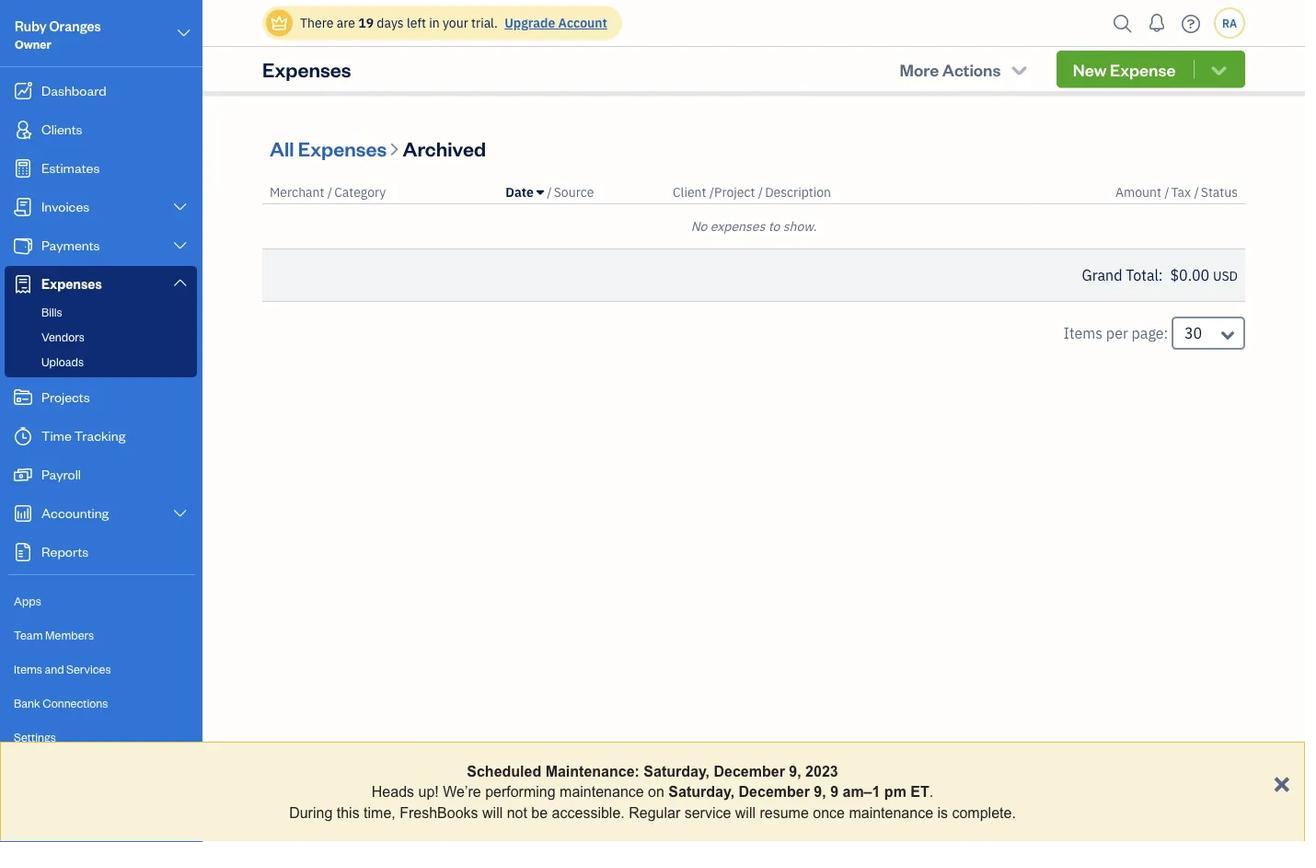 Task type: describe. For each thing, give the bounding box(es) containing it.
accounting link
[[5, 495, 197, 532]]

money image
[[12, 466, 34, 484]]

pm
[[885, 784, 907, 800]]

items for items and services
[[14, 661, 42, 677]]

are
[[337, 14, 355, 31]]

2 / from the left
[[547, 184, 552, 201]]

regular
[[629, 804, 681, 821]]

description
[[765, 184, 831, 201]]

2023
[[806, 763, 838, 780]]

.
[[930, 784, 934, 800]]

payroll
[[41, 465, 81, 483]]

time tracking
[[41, 427, 126, 444]]

0 vertical spatial expenses
[[262, 56, 351, 82]]

merchant
[[270, 184, 324, 201]]

chevron large down image for invoices
[[172, 200, 189, 215]]

dashboard link
[[5, 73, 197, 110]]

client / project / description
[[673, 184, 831, 201]]

4 / from the left
[[758, 184, 763, 201]]

heads
[[372, 784, 414, 800]]

tax
[[1171, 184, 1191, 201]]

we're
[[443, 784, 481, 800]]

bank connections link
[[5, 688, 197, 720]]

bills
[[41, 304, 62, 319]]

dashboard image
[[12, 82, 34, 100]]

archived
[[403, 135, 486, 161]]

owner
[[15, 36, 51, 52]]

left
[[407, 14, 426, 31]]

0 vertical spatial chevron large down image
[[175, 22, 192, 44]]

category link
[[334, 184, 386, 201]]

expenses link
[[5, 266, 197, 301]]

items for items per page:
[[1064, 324, 1103, 343]]

estimate image
[[12, 159, 34, 178]]

and
[[45, 661, 64, 677]]

uploads
[[41, 354, 84, 369]]

accounting
[[41, 504, 109, 522]]

clients link
[[5, 111, 197, 148]]

2 will from the left
[[735, 804, 756, 821]]

et
[[911, 784, 930, 800]]

in
[[429, 14, 440, 31]]

vendors link
[[8, 326, 193, 348]]

tracking
[[74, 427, 126, 444]]

uploads link
[[8, 351, 193, 373]]

client image
[[12, 121, 34, 139]]

client
[[673, 184, 707, 201]]

be
[[532, 804, 548, 821]]

client link
[[673, 184, 710, 201]]

dashboard
[[41, 81, 107, 99]]

items and services link
[[5, 654, 197, 686]]

19
[[358, 14, 374, 31]]

per
[[1106, 324, 1129, 343]]

show.
[[783, 218, 817, 235]]

caretdown image
[[537, 185, 544, 200]]

there
[[300, 14, 334, 31]]

no expenses to show.
[[691, 218, 817, 235]]

1 will from the left
[[482, 804, 503, 821]]

estimates link
[[5, 150, 197, 187]]

your
[[443, 14, 468, 31]]

time tracking link
[[5, 418, 197, 455]]

grand total : $0.00 usd
[[1082, 266, 1238, 285]]

during
[[289, 804, 333, 821]]

reports link
[[5, 534, 197, 571]]

1 vertical spatial expenses
[[298, 135, 387, 161]]

there are 19 days left in your trial. upgrade account
[[300, 14, 607, 31]]

time
[[41, 427, 72, 444]]

merchant link
[[270, 184, 328, 201]]

ra button
[[1214, 7, 1246, 39]]

upgrade account link
[[501, 14, 607, 31]]

new expense button
[[1057, 51, 1246, 88]]

performing
[[485, 784, 556, 800]]

once
[[813, 804, 845, 821]]

0 vertical spatial saturday,
[[644, 763, 710, 780]]

ruby
[[15, 17, 47, 35]]

status link
[[1201, 184, 1238, 201]]

clients
[[41, 120, 82, 138]]

all expenses link
[[270, 135, 391, 161]]

projects
[[41, 388, 90, 406]]

upgrade
[[505, 14, 555, 31]]

ruby oranges owner
[[15, 17, 101, 52]]

merchant / category
[[270, 184, 386, 201]]

chevrondown image
[[1209, 60, 1230, 79]]

team
[[14, 627, 43, 643]]

amount link
[[1116, 184, 1165, 201]]

× button
[[1274, 765, 1291, 799]]



Task type: locate. For each thing, give the bounding box(es) containing it.
items and services
[[14, 661, 111, 677]]

chart image
[[12, 504, 34, 523]]

chevron large down image
[[175, 22, 192, 44], [172, 200, 189, 215], [172, 275, 189, 290]]

1 vertical spatial maintenance
[[849, 804, 934, 821]]

amount / tax / status
[[1116, 184, 1238, 201]]

items inside main element
[[14, 661, 42, 677]]

/ right tax on the top
[[1194, 184, 1199, 201]]

0 vertical spatial maintenance
[[560, 784, 644, 800]]

3 / from the left
[[710, 184, 714, 201]]

accessible.
[[552, 804, 625, 821]]

1 horizontal spatial items
[[1064, 324, 1103, 343]]

/ left category link
[[328, 184, 332, 201]]

team members link
[[5, 620, 197, 652]]

no
[[691, 218, 707, 235]]

new expense
[[1073, 58, 1176, 80]]

date
[[506, 184, 534, 201]]

service
[[685, 804, 731, 821]]

expenses up merchant / category
[[298, 135, 387, 161]]

payment image
[[12, 237, 34, 255]]

chevron large down image for expenses
[[172, 275, 189, 290]]

expenses up bills
[[41, 275, 102, 292]]

payments
[[41, 236, 100, 254]]

resume
[[760, 804, 809, 821]]

1 vertical spatial chevron large down image
[[172, 200, 189, 215]]

expenses
[[710, 218, 765, 235]]

expense image
[[12, 275, 34, 294]]

bank
[[14, 696, 40, 711]]

on
[[648, 784, 665, 800]]

settings link
[[5, 722, 197, 754]]

apps
[[14, 593, 41, 609]]

chevron large down image
[[172, 238, 189, 253], [172, 506, 189, 521]]

notifications image
[[1142, 5, 1172, 41]]

6 / from the left
[[1194, 184, 1199, 201]]

trial.
[[471, 14, 498, 31]]

total
[[1126, 266, 1159, 285]]

2 vertical spatial expenses
[[41, 275, 102, 292]]

members
[[45, 627, 94, 643]]

go to help image
[[1177, 10, 1206, 37]]

usd
[[1213, 267, 1238, 284]]

/ right 'caretdown' image
[[547, 184, 552, 201]]

source
[[554, 184, 594, 201]]

settings
[[14, 730, 56, 745]]

apps link
[[5, 586, 197, 618]]

1 vertical spatial chevron large down image
[[172, 506, 189, 521]]

bills link
[[8, 301, 193, 323]]

9,
[[789, 763, 802, 780], [814, 784, 826, 800]]

1 vertical spatial 9,
[[814, 784, 826, 800]]

chevron large down image inside accounting link
[[172, 506, 189, 521]]

0 vertical spatial items
[[1064, 324, 1103, 343]]

expenses inside expenses link
[[41, 275, 102, 292]]

expenses down there at the top
[[262, 56, 351, 82]]

payments link
[[5, 227, 197, 264]]

reports
[[41, 543, 89, 560]]

december
[[714, 763, 785, 780], [739, 784, 810, 800]]

all
[[270, 135, 294, 161]]

1 vertical spatial december
[[739, 784, 810, 800]]

chevron large down image up expenses link at the top left of page
[[172, 238, 189, 253]]

0 vertical spatial 9,
[[789, 763, 802, 780]]

new expense button
[[1057, 51, 1246, 88]]

2 chevron large down image from the top
[[172, 506, 189, 521]]

1 horizontal spatial 9,
[[814, 784, 826, 800]]

/ right client
[[710, 184, 714, 201]]

1 / from the left
[[328, 184, 332, 201]]

expense
[[1110, 58, 1176, 80]]

$0.00
[[1171, 266, 1210, 285]]

Items per page: field
[[1172, 317, 1246, 350]]

maintenance down the pm
[[849, 804, 934, 821]]

is
[[938, 804, 948, 821]]

1 horizontal spatial maintenance
[[849, 804, 934, 821]]

will right 'service'
[[735, 804, 756, 821]]

saturday, up 'service'
[[669, 784, 735, 800]]

days
[[377, 14, 404, 31]]

complete.
[[952, 804, 1016, 821]]

vendors
[[41, 329, 85, 344]]

items left per on the top of page
[[1064, 324, 1103, 343]]

saturday,
[[644, 763, 710, 780], [669, 784, 735, 800]]

chevron large down image for payments
[[172, 238, 189, 253]]

saturday, up on
[[644, 763, 710, 780]]

0 horizontal spatial maintenance
[[560, 784, 644, 800]]

2 vertical spatial chevron large down image
[[172, 275, 189, 290]]

projects link
[[5, 379, 197, 416]]

actions
[[943, 58, 1001, 80]]

5 / from the left
[[1165, 184, 1170, 201]]

chevron large down image for accounting
[[172, 506, 189, 521]]

payroll link
[[5, 457, 197, 493]]

9, left 9
[[814, 784, 826, 800]]

chevron large down image up reports link
[[172, 506, 189, 521]]

date link
[[506, 184, 547, 201]]

this
[[337, 804, 360, 821]]

/ left tax on the top
[[1165, 184, 1170, 201]]

all expenses
[[270, 135, 387, 161]]

0 vertical spatial december
[[714, 763, 785, 780]]

chevron large down image inside invoices link
[[172, 200, 189, 215]]

maintenance:
[[546, 763, 640, 780]]

amount
[[1116, 184, 1162, 201]]

0 horizontal spatial 9,
[[789, 763, 802, 780]]

chevrondown image
[[1009, 60, 1030, 79]]

0 horizontal spatial items
[[14, 661, 42, 677]]

new
[[1073, 58, 1107, 80]]

1 horizontal spatial will
[[735, 804, 756, 821]]

:
[[1159, 266, 1163, 285]]

1 chevron large down image from the top
[[172, 238, 189, 253]]

scheduled maintenance: saturday, december 9, 2023 heads up! we're performing maintenance on saturday, december 9, 9 am–1 pm et . during this time, freshbooks will not be accessible. regular service will resume once maintenance is complete.
[[289, 763, 1016, 821]]

items left 'and'
[[14, 661, 42, 677]]

oranges
[[49, 17, 101, 35]]

not
[[507, 804, 527, 821]]

account
[[558, 14, 607, 31]]

project
[[714, 184, 755, 201]]

timer image
[[12, 427, 34, 446]]

category
[[334, 184, 386, 201]]

0 horizontal spatial will
[[482, 804, 503, 821]]

search image
[[1108, 10, 1138, 37]]

will
[[482, 804, 503, 821], [735, 804, 756, 821]]

9, left the 2023
[[789, 763, 802, 780]]

expenses
[[262, 56, 351, 82], [298, 135, 387, 161], [41, 275, 102, 292]]

chevron large down image inside expenses link
[[172, 275, 189, 290]]

maintenance down maintenance:
[[560, 784, 644, 800]]

more actions button
[[883, 51, 1046, 88]]

crown image
[[270, 13, 289, 33]]

more actions
[[900, 58, 1001, 80]]

estimates
[[41, 159, 100, 176]]

project image
[[12, 389, 34, 407]]

will left not
[[482, 804, 503, 821]]

× dialog
[[0, 742, 1305, 842]]

am–1
[[843, 784, 880, 800]]

1 vertical spatial items
[[14, 661, 42, 677]]

items per page:
[[1064, 324, 1168, 343]]

/ right project
[[758, 184, 763, 201]]

more
[[900, 58, 939, 80]]

scheduled
[[467, 763, 542, 780]]

invoices link
[[5, 189, 197, 226]]

page:
[[1132, 324, 1168, 343]]

0 vertical spatial chevron large down image
[[172, 238, 189, 253]]

invoice image
[[12, 198, 34, 216]]

main element
[[0, 0, 249, 842]]

report image
[[12, 543, 34, 562]]

team members
[[14, 627, 94, 643]]

1 vertical spatial saturday,
[[669, 784, 735, 800]]

bank connections
[[14, 696, 108, 711]]



Task type: vqa. For each thing, say whether or not it's contained in the screenshot.
9,
yes



